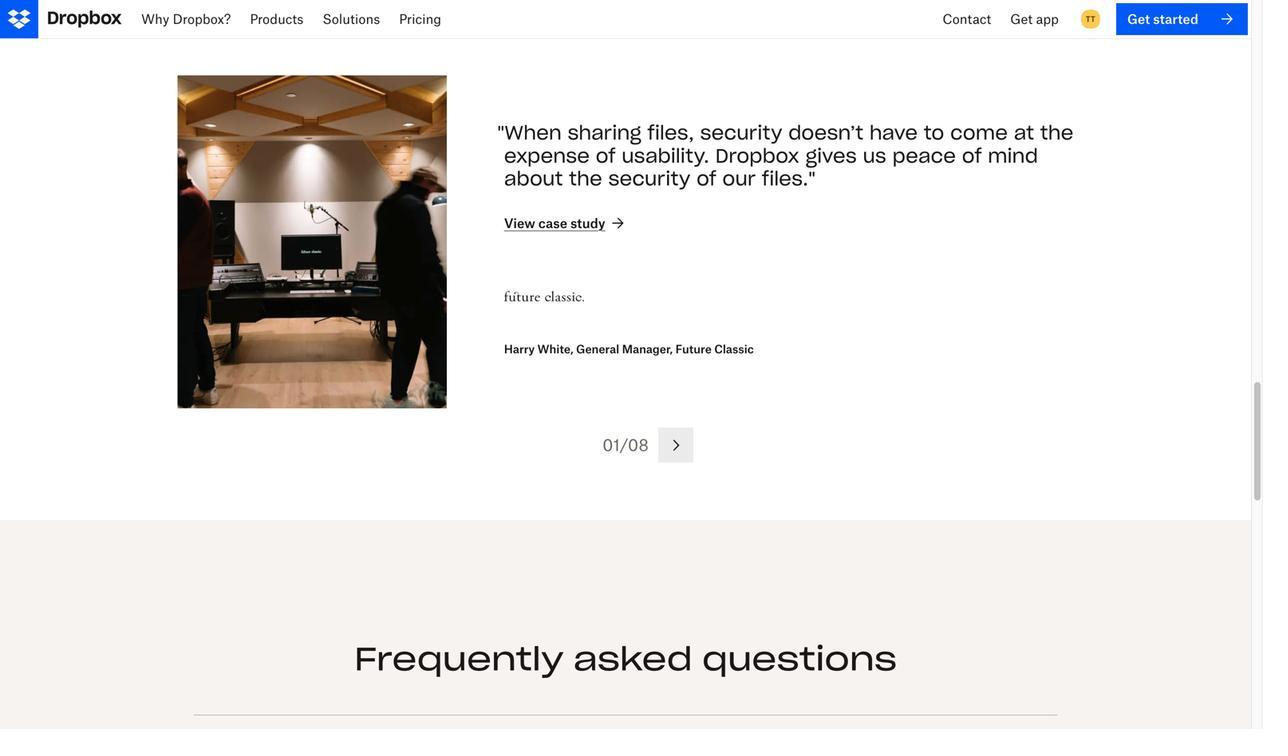 Task type: describe. For each thing, give the bounding box(es) containing it.
1 horizontal spatial the
[[1040, 121, 1074, 145]]

classic
[[715, 342, 754, 356]]

study
[[571, 215, 605, 231]]

0 vertical spatial security
[[700, 121, 783, 145]]

get for get app
[[1011, 11, 1033, 27]]

future
[[676, 342, 712, 356]]

case
[[539, 215, 568, 231]]

1 horizontal spatial of
[[697, 166, 716, 191]]

0 horizontal spatial of
[[596, 144, 616, 168]]

view case study
[[504, 215, 605, 231]]

app
[[1036, 11, 1059, 27]]

why
[[141, 11, 169, 27]]

us
[[863, 144, 887, 168]]

get for get started
[[1128, 11, 1150, 27]]

music production studio image
[[178, 75, 447, 409]]

harry
[[504, 342, 535, 356]]

expense
[[504, 144, 590, 168]]

tt
[[1086, 14, 1096, 24]]

our
[[723, 166, 756, 191]]

pricing link
[[390, 0, 451, 38]]

contact button
[[933, 0, 1001, 38]]

pricing
[[399, 11, 441, 27]]

dropbox
[[716, 144, 800, 168]]



Task type: locate. For each thing, give the bounding box(es) containing it.
contact
[[943, 11, 991, 27]]

1 horizontal spatial security
[[700, 121, 783, 145]]

products button
[[241, 0, 313, 38]]

of right "expense"
[[596, 144, 616, 168]]

why dropbox? button
[[132, 0, 241, 38]]

get left app
[[1011, 11, 1033, 27]]

manager,
[[622, 342, 673, 356]]

get app button
[[1001, 0, 1069, 38]]

white,
[[538, 342, 574, 356]]

of left mind
[[962, 144, 982, 168]]

general
[[576, 342, 619, 356]]

get started
[[1128, 11, 1199, 27]]

about
[[504, 166, 563, 191]]

0 vertical spatial the
[[1040, 121, 1074, 145]]

files."
[[762, 166, 816, 191]]

of
[[596, 144, 616, 168], [962, 144, 982, 168], [697, 166, 716, 191]]

sharing
[[568, 121, 642, 145]]

security up our
[[700, 121, 783, 145]]

frequently
[[354, 639, 564, 680]]

get left started
[[1128, 11, 1150, 27]]

doesn't
[[789, 121, 864, 145]]

started
[[1153, 11, 1199, 27]]

to
[[924, 121, 944, 145]]

gives
[[806, 144, 857, 168]]

get started link
[[1116, 3, 1248, 35]]

"when
[[498, 121, 562, 145]]

questions
[[702, 639, 897, 680]]

0 horizontal spatial the
[[569, 166, 602, 191]]

come
[[951, 121, 1008, 145]]

2 horizontal spatial of
[[962, 144, 982, 168]]

tt button
[[1078, 6, 1104, 32]]

security down 'files,'
[[608, 166, 691, 191]]

products
[[250, 11, 304, 27]]

frequently asked questions
[[354, 639, 897, 680]]

future classic image
[[504, 257, 584, 336]]

get app
[[1011, 11, 1059, 27]]

why dropbox?
[[141, 11, 231, 27]]

dropbox?
[[173, 11, 231, 27]]

solutions
[[323, 11, 380, 27]]

have
[[870, 121, 918, 145]]

get
[[1128, 11, 1150, 27], [1011, 11, 1033, 27]]

the right at
[[1040, 121, 1074, 145]]

1 vertical spatial the
[[569, 166, 602, 191]]

0 horizontal spatial security
[[608, 166, 691, 191]]

view case study link
[[504, 214, 628, 233]]

01/08
[[603, 435, 649, 455]]

asked
[[574, 639, 693, 680]]

solutions button
[[313, 0, 390, 38]]

of left our
[[697, 166, 716, 191]]

mind
[[988, 144, 1038, 168]]

security
[[700, 121, 783, 145], [608, 166, 691, 191]]

usability.
[[622, 144, 710, 168]]

peace
[[893, 144, 956, 168]]

harry white, general manager, future classic
[[504, 342, 754, 356]]

0 horizontal spatial get
[[1011, 11, 1033, 27]]

files,
[[648, 121, 694, 145]]

at
[[1014, 121, 1034, 145]]

the
[[1040, 121, 1074, 145], [569, 166, 602, 191]]

the up study
[[569, 166, 602, 191]]

1 horizontal spatial get
[[1128, 11, 1150, 27]]

1 vertical spatial security
[[608, 166, 691, 191]]

"when sharing files, security doesn't have to come at the expense of usability. dropbox gives us peace of mind about the security of our files."
[[498, 121, 1074, 191]]

get inside dropdown button
[[1011, 11, 1033, 27]]

view
[[504, 215, 535, 231]]



Task type: vqa. For each thing, say whether or not it's contained in the screenshot.
'Future'
yes



